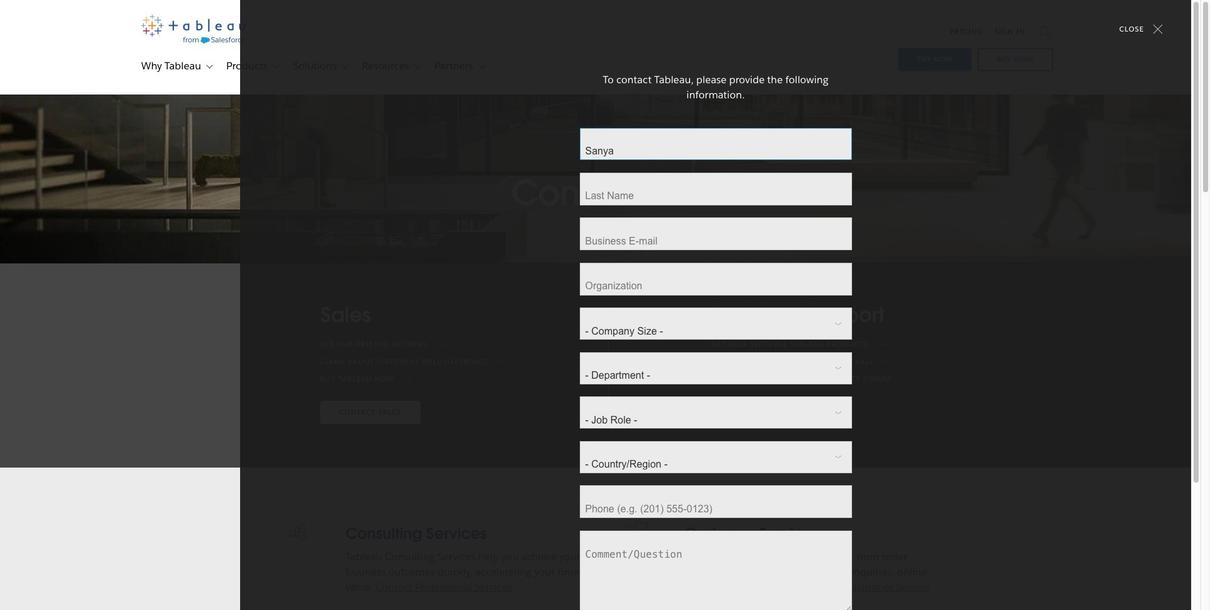 Task type: describe. For each thing, give the bounding box(es) containing it.
First Name text field
[[580, 128, 852, 160]]

navigation inside the main element
[[874, 18, 1053, 74]]

main element
[[112, 0, 1089, 94]]



Task type: locate. For each thing, give the bounding box(es) containing it.
Business E-mail email field
[[580, 218, 852, 251]]

navigation
[[874, 18, 1053, 74]]

tableau, from salesforce image
[[141, 15, 248, 44]]

Phone (e.g. (201) 555-0123) telephone field
[[580, 486, 852, 518]]

Last Name text field
[[580, 173, 852, 205]]

Comment/Question text field
[[580, 531, 852, 610]]

menu toggle image
[[203, 61, 214, 72]]

Organization text field
[[580, 263, 852, 296]]



